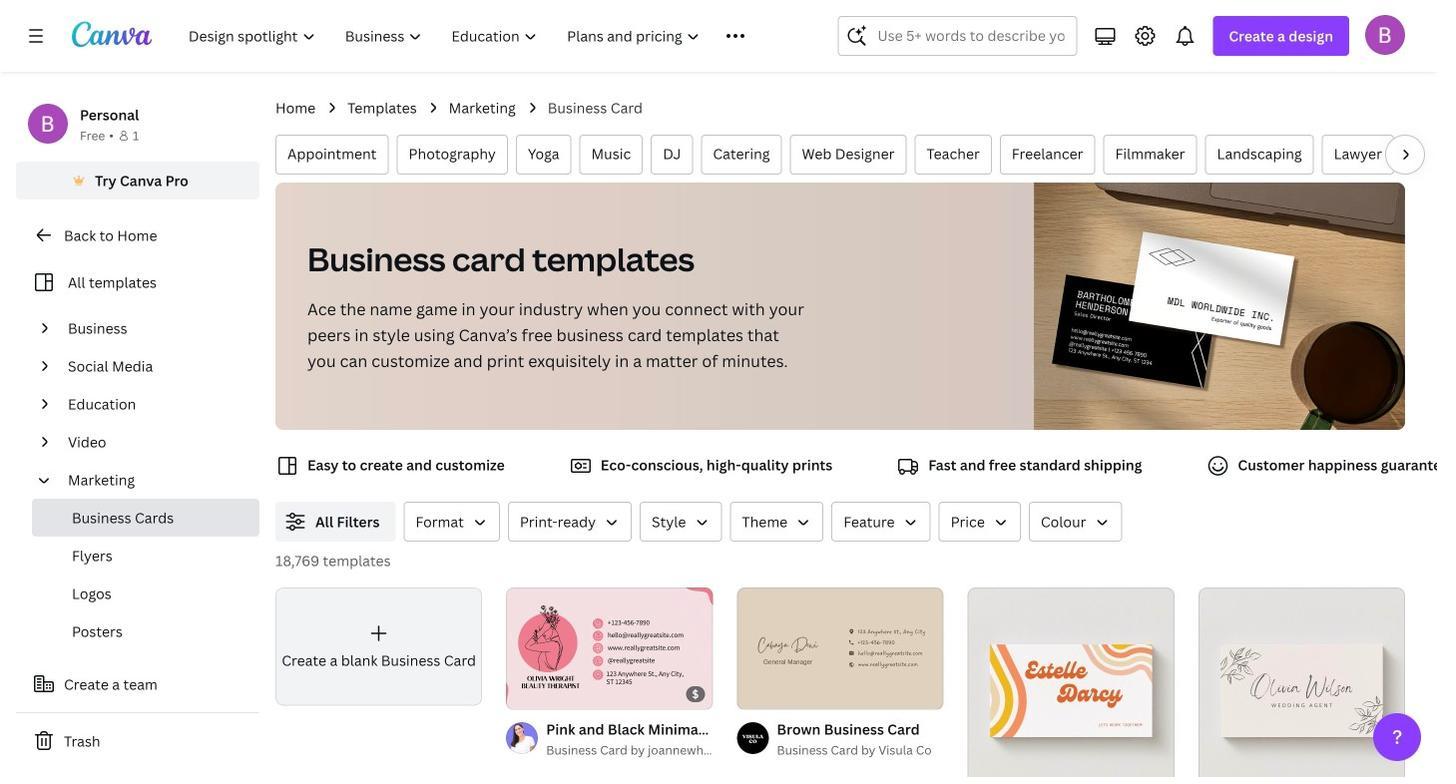 Task type: describe. For each thing, give the bounding box(es) containing it.
create a blank business card element
[[275, 588, 482, 706]]

brown  business card image
[[737, 588, 944, 710]]

bob builder image
[[1365, 15, 1405, 55]]

white retro business card image
[[968, 588, 1174, 777]]



Task type: vqa. For each thing, say whether or not it's contained in the screenshot.
Brown  Business Card image
yes



Task type: locate. For each thing, give the bounding box(es) containing it.
top level navigation element
[[176, 16, 790, 56], [176, 16, 790, 56]]

Search search field
[[878, 17, 1064, 55]]

pink aesthetic handwritten wedding agent business card image
[[1198, 588, 1405, 777]]

pink and black minimal personalised business card image
[[506, 588, 713, 710]]

None search field
[[838, 16, 1077, 56]]



